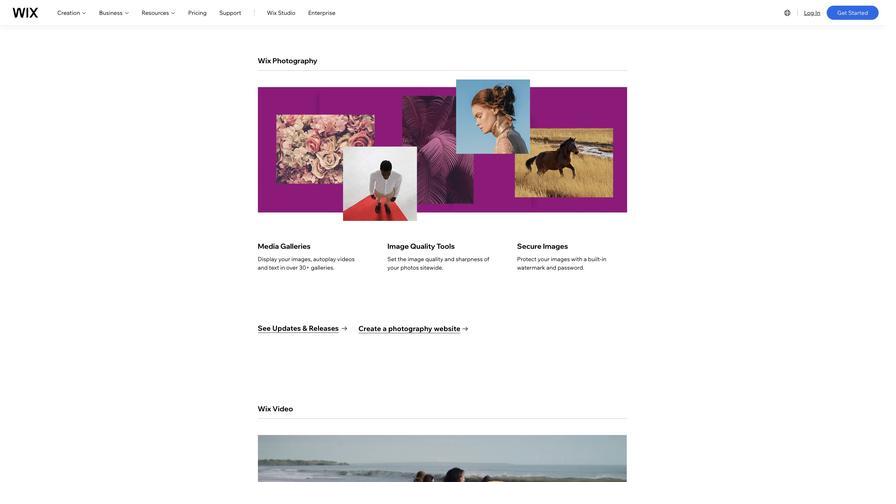 Task type: locate. For each thing, give the bounding box(es) containing it.
and inside protect your images with a built-in watermark and password.
[[547, 264, 557, 271]]

wix left video
[[258, 404, 271, 413]]

your
[[279, 256, 290, 263], [538, 256, 550, 263], [388, 264, 399, 271]]

1 horizontal spatial and
[[445, 256, 455, 263]]

studio
[[278, 9, 296, 16]]

in inside display your images, autoplay videos and text in over 30+ galleries.
[[280, 264, 285, 271]]

your down "set"
[[388, 264, 399, 271]]

1 horizontal spatial your
[[388, 264, 399, 271]]

pricing
[[188, 9, 207, 16]]

in inside protect your images with a built-in watermark and password.
[[602, 256, 607, 263]]

0 vertical spatial wix
[[267, 9, 277, 16]]

the
[[398, 256, 407, 263]]

tools
[[437, 242, 455, 251]]

2 horizontal spatial your
[[538, 256, 550, 263]]

wix photography
[[258, 56, 317, 65]]

and
[[445, 256, 455, 263], [258, 264, 268, 271], [547, 264, 557, 271]]

in
[[816, 9, 821, 16]]

image
[[388, 242, 409, 251]]

1 vertical spatial wix
[[258, 56, 271, 65]]

0 horizontal spatial in
[[280, 264, 285, 271]]

your down secure images
[[538, 256, 550, 263]]

all videos image
[[277, 458, 419, 482]]

images
[[543, 242, 568, 251]]

0 horizontal spatial your
[[279, 256, 290, 263]]

media gallery with a series of artful photos image
[[258, 80, 627, 221], [549, 132, 620, 196]]

and down images
[[547, 264, 557, 271]]

wix video
[[258, 404, 293, 413]]

0 horizontal spatial a
[[383, 324, 387, 333]]

text
[[269, 264, 279, 271]]

in right "text"
[[280, 264, 285, 271]]

wix for video
[[258, 404, 271, 413]]

images,
[[292, 256, 312, 263]]

quality
[[426, 256, 443, 263]]

releases
[[309, 324, 339, 333]]

watermark
[[517, 264, 545, 271]]

your up over
[[279, 256, 290, 263]]

your inside display your images, autoplay videos and text in over 30+ galleries.
[[279, 256, 290, 263]]

your inside set the image quality and sharpness of your photos sitewide.
[[388, 264, 399, 271]]

a right the create
[[383, 324, 387, 333]]

list containing media galleries
[[258, 224, 625, 297]]

display your images, autoplay videos and text in over 30+ galleries.
[[258, 256, 355, 271]]

in
[[602, 256, 607, 263], [280, 264, 285, 271]]

business button
[[99, 8, 129, 17]]

0 vertical spatial a
[[584, 256, 587, 263]]

your for galleries
[[279, 256, 290, 263]]

videos
[[337, 256, 355, 263]]

1 horizontal spatial in
[[602, 256, 607, 263]]

language selector, english selected image
[[784, 8, 792, 17]]

see
[[258, 324, 271, 333]]

in right with
[[602, 256, 607, 263]]

your inside protect your images with a built-in watermark and password.
[[538, 256, 550, 263]]

2 horizontal spatial and
[[547, 264, 557, 271]]

and down tools
[[445, 256, 455, 263]]

creation button
[[57, 8, 86, 17]]

media galleries
[[258, 242, 311, 251]]

image quality tools
[[388, 242, 455, 251]]

log in link
[[804, 8, 821, 17]]

wix
[[267, 9, 277, 16], [258, 56, 271, 65], [258, 404, 271, 413]]

photography
[[388, 324, 432, 333]]

1 vertical spatial in
[[280, 264, 285, 271]]

a
[[584, 256, 587, 263], [383, 324, 387, 333]]

1 horizontal spatial a
[[584, 256, 587, 263]]

list
[[258, 224, 625, 297]]

photography
[[273, 56, 317, 65]]

wix left photography
[[258, 56, 271, 65]]

&
[[303, 324, 307, 333]]

built-
[[588, 256, 602, 263]]

support link
[[219, 8, 241, 17]]

secure images
[[517, 242, 568, 251]]

wix left studio
[[267, 9, 277, 16]]

2 vertical spatial wix
[[258, 404, 271, 413]]

secure
[[517, 242, 542, 251]]

and down display
[[258, 264, 268, 271]]

quality
[[410, 242, 435, 251]]

log in
[[804, 9, 821, 16]]

resources
[[142, 9, 169, 16]]

0 horizontal spatial and
[[258, 264, 268, 271]]

with
[[571, 256, 583, 263]]

1 vertical spatial a
[[383, 324, 387, 333]]

a right with
[[584, 256, 587, 263]]

and inside display your images, autoplay videos and text in over 30+ galleries.
[[258, 264, 268, 271]]

0 vertical spatial in
[[602, 256, 607, 263]]

video
[[273, 404, 293, 413]]



Task type: vqa. For each thing, say whether or not it's contained in the screenshot.
Log
yes



Task type: describe. For each thing, give the bounding box(es) containing it.
and inside set the image quality and sharpness of your photos sitewide.
[[445, 256, 455, 263]]

get started
[[838, 9, 868, 16]]

see updates & releases link
[[258, 324, 347, 333]]

a inside 'create a photography website' link
[[383, 324, 387, 333]]

website
[[434, 324, 461, 333]]

wix studio link
[[267, 8, 296, 17]]

creation
[[57, 9, 80, 16]]

support
[[219, 9, 241, 16]]

of
[[484, 256, 490, 263]]

over
[[286, 264, 298, 271]]

set
[[388, 256, 397, 263]]

enterprise
[[308, 9, 336, 16]]

images
[[551, 256, 570, 263]]

create a photography website
[[359, 324, 461, 333]]

display
[[258, 256, 277, 263]]

get started link
[[827, 5, 879, 20]]

galleries.
[[311, 264, 335, 271]]

log
[[804, 9, 814, 16]]

protect
[[517, 256, 537, 263]]

a inside protect your images with a built-in watermark and password.
[[584, 256, 587, 263]]

autoplay
[[313, 256, 336, 263]]

sitewide.
[[420, 264, 444, 271]]

image
[[408, 256, 424, 263]]

media
[[258, 242, 279, 251]]

wix studio
[[267, 9, 296, 16]]

protect your images with a built-in watermark and password.
[[517, 256, 607, 271]]

wix for photography
[[258, 56, 271, 65]]

updates
[[272, 324, 301, 333]]

pricing link
[[188, 8, 207, 17]]

create a photography website link
[[359, 324, 468, 334]]

business
[[99, 9, 123, 16]]

see updates & releases
[[258, 324, 339, 333]]

set the image quality and sharpness of your photos sitewide.
[[388, 256, 490, 271]]

enterprise link
[[308, 8, 336, 17]]

photos
[[401, 264, 419, 271]]

"all videos" channel videos widget element
[[277, 458, 419, 482]]

galleries
[[280, 242, 311, 251]]

get
[[838, 9, 847, 16]]

30+
[[299, 264, 310, 271]]

password.
[[558, 264, 585, 271]]

started
[[849, 9, 868, 16]]

create
[[359, 324, 381, 333]]

resources button
[[142, 8, 175, 17]]

your for images
[[538, 256, 550, 263]]

sharpness
[[456, 256, 483, 263]]

wix inside wix studio link
[[267, 9, 277, 16]]



